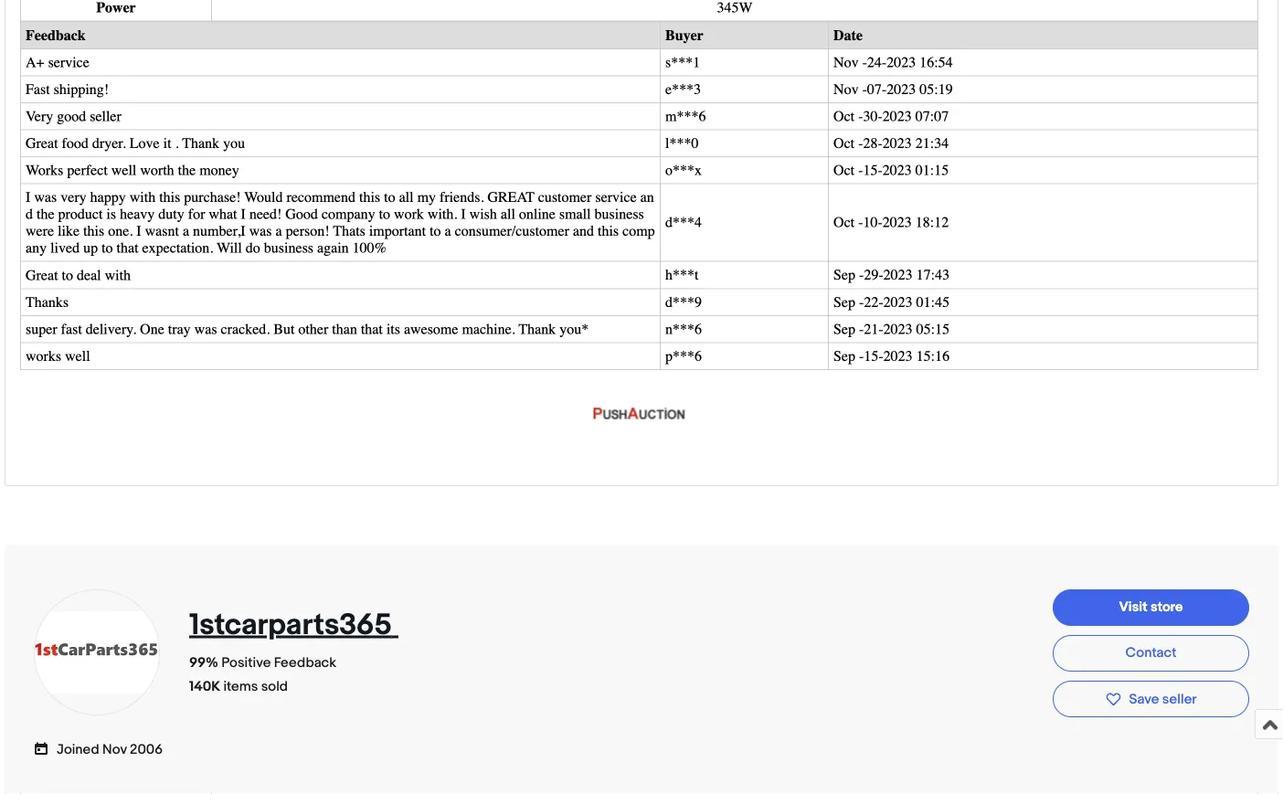 Task type: describe. For each thing, give the bounding box(es) containing it.
nov
[[102, 742, 127, 758]]

visit
[[1120, 599, 1148, 616]]

99%
[[189, 655, 219, 671]]

store
[[1151, 599, 1184, 616]]

visit store
[[1120, 599, 1184, 616]]

feedback
[[274, 655, 337, 671]]

joined
[[57, 742, 99, 758]]

2006
[[130, 742, 163, 758]]

text__icon wrapper image
[[34, 740, 57, 757]]

sold
[[261, 679, 288, 695]]

140k
[[189, 679, 221, 695]]

contact link
[[1053, 635, 1250, 672]]

positive
[[222, 655, 271, 671]]



Task type: vqa. For each thing, say whether or not it's contained in the screenshot.
Accessories
no



Task type: locate. For each thing, give the bounding box(es) containing it.
visit store link
[[1053, 590, 1250, 626]]

save
[[1130, 691, 1160, 708]]

seller
[[1163, 691, 1197, 708]]

save seller button
[[1053, 681, 1250, 718]]

contact
[[1126, 645, 1177, 662]]

1stcarparts365 link
[[189, 608, 399, 644]]

99% positive feedback 140k items sold
[[189, 655, 337, 695]]

joined nov 2006
[[57, 742, 163, 758]]

save seller
[[1130, 691, 1197, 708]]

items
[[224, 679, 258, 695]]

1stcarparts365
[[189, 608, 392, 644]]

1stcarparts365 image
[[33, 612, 161, 694]]



